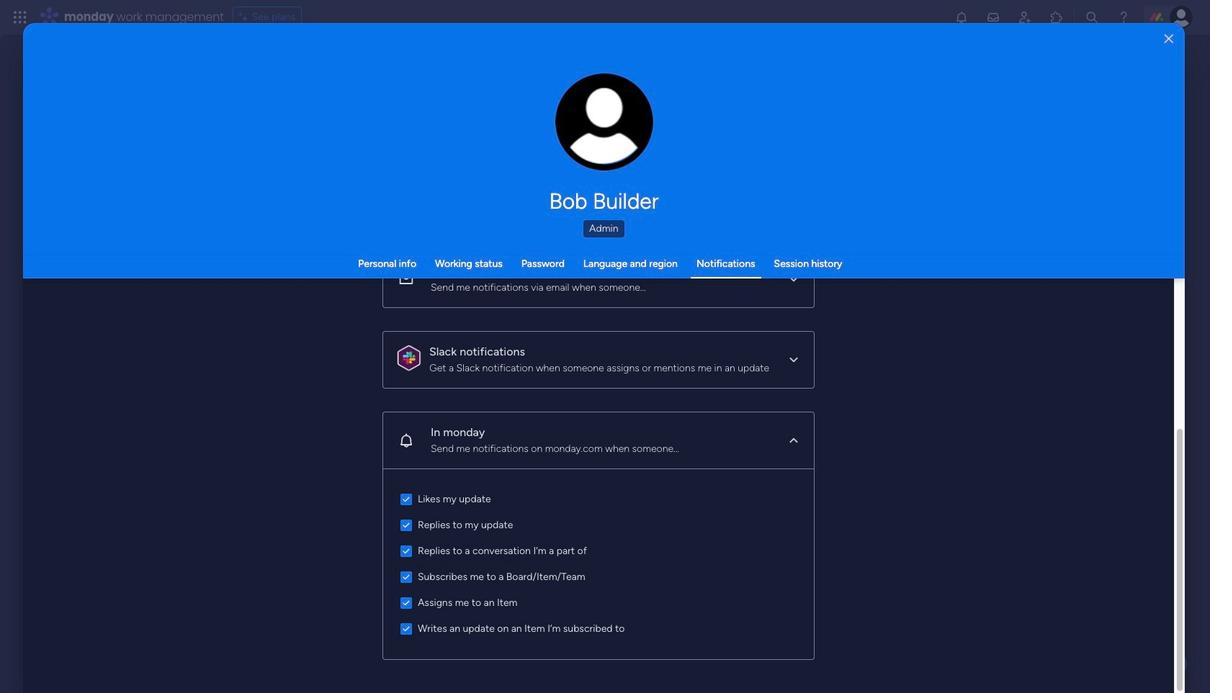 Task type: vqa. For each thing, say whether or not it's contained in the screenshot.
search in workspace 'field'
no



Task type: locate. For each thing, give the bounding box(es) containing it.
monday marketplace image
[[1050, 10, 1064, 24]]

select product image
[[13, 10, 27, 24]]

region
[[383, 469, 814, 660]]



Task type: describe. For each thing, give the bounding box(es) containing it.
close image
[[1165, 34, 1174, 44]]

notifications image
[[955, 10, 969, 24]]

see plans image
[[239, 9, 252, 25]]

bob builder image
[[1170, 6, 1193, 29]]

update feed image
[[986, 10, 1001, 24]]

help image
[[1117, 10, 1131, 24]]

search everything image
[[1085, 10, 1100, 24]]

invite members image
[[1018, 10, 1033, 24]]



